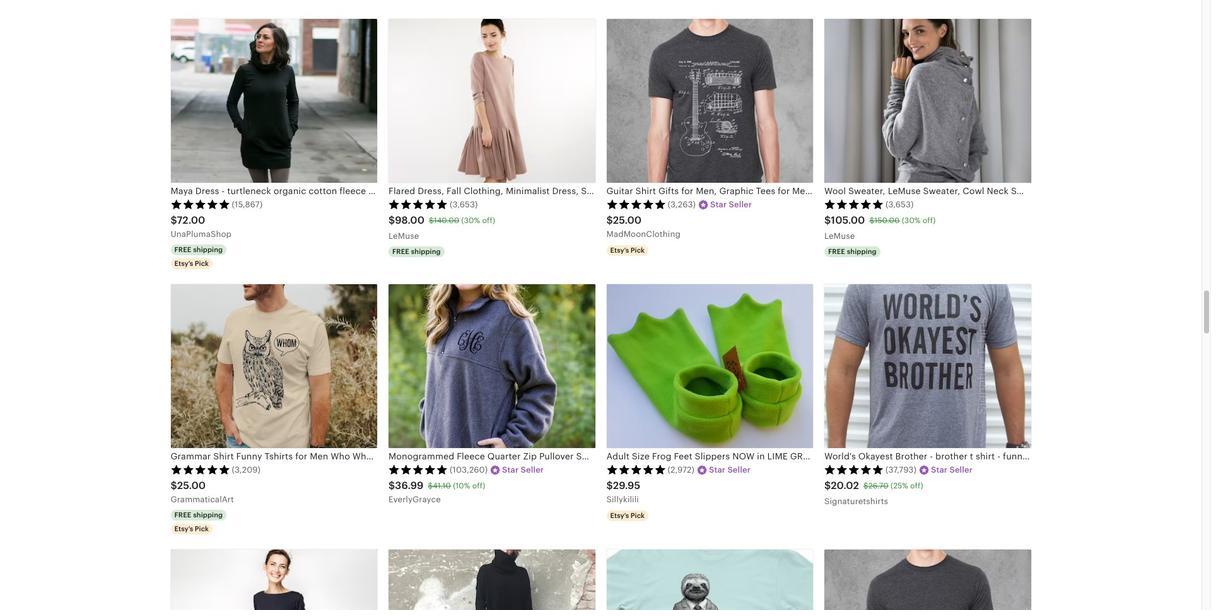 Task type: describe. For each thing, give the bounding box(es) containing it.
72.00
[[177, 215, 205, 227]]

(3,263)
[[668, 200, 696, 209]]

triblend
[[906, 186, 942, 196]]

size
[[632, 452, 650, 462]]

adult size frog feet slippers now in lime green! image
[[606, 285, 813, 449]]

off) for 98.00
[[482, 216, 495, 225]]

5 out of 5 stars image for maya dress - turtleneck organic cotton fleece tunic dress with pockets - high neck cozy winter dress image
[[171, 199, 230, 209]]

1 men, from the left
[[696, 186, 717, 196]]

flared dress, fall clothing, minimalist dress, sweater dress, lemuse dress, womens clothing, loose dress, comfy clothes, handmade clothing image
[[389, 19, 595, 183]]

$ 25.00 grammaticalart
[[171, 480, 234, 505]]

seller for men,
[[729, 200, 752, 209]]

$ 72.00 unaplumashop
[[171, 215, 232, 239]]

free for "5 out of 5 stars" image associated with the "flared dress, fall clothing, minimalist dress, sweater dress, lemuse dress, womens clothing, loose dress, comfy clothes, handmade clothing" image
[[392, 248, 409, 256]]

lemuse for 98.00
[[389, 231, 419, 241]]

(3,653) for 98.00
[[450, 200, 478, 209]]

fleece
[[457, 452, 485, 462]]

etsy's down unaplumashop
[[174, 260, 193, 268]]

clothing,
[[841, 186, 881, 196]]

2 shirt from the left
[[952, 186, 972, 196]]

star for men,
[[710, 200, 727, 209]]

seller right '(37,793)'
[[950, 465, 973, 475]]

monogrammed
[[389, 452, 454, 462]]

$ 105.00 $ 150.00 (30% off) lemuse
[[824, 215, 936, 241]]

christmas
[[627, 452, 670, 462]]

1 vertical spatial gifts
[[673, 452, 693, 462]]

seller for slippers
[[728, 465, 751, 475]]

star for slippers
[[709, 465, 725, 475]]

star seller for pullover
[[502, 465, 544, 475]]

25.00 for $ 25.00 madmoonclothing
[[613, 215, 642, 227]]

5 out of 5 stars image for grammar shirt funny tshirts for men who whom owl tee mens shirt mens tshirt english teacher gift for teachers editor cool funny t shirt man image at the left of the page
[[171, 465, 230, 475]]

guitar shirt gifts for men, graphic tees for men, mens clothing, bella triblend t shirt image
[[606, 19, 813, 183]]

5 out of 5 stars image for wool sweater, lemuse sweater, cowl neck sweater, back buttoned pullover, woolen sweater, winter clothing, off shoulder sweater,fall clothing image
[[824, 199, 884, 209]]

wool sweater, lemuse sweater, cowl neck sweater, back buttoned pullover, woolen sweater, winter clothing, off shoulder sweater,fall clothing image
[[824, 19, 1031, 183]]

2 horizontal spatial for
[[778, 186, 790, 196]]

adult size frog feet slippers now in lime green!
[[606, 452, 823, 462]]

adult
[[606, 452, 629, 462]]

frog
[[652, 452, 672, 462]]

$ inside $ 25.00 grammaticalart
[[171, 480, 177, 492]]

free for "5 out of 5 stars" image corresponding to grammar shirt funny tshirts for men who whom owl tee mens shirt mens tshirt english teacher gift for teachers editor cool funny t shirt man image at the left of the page
[[174, 512, 191, 519]]

shipping for "5 out of 5 stars" image corresponding to wool sweater, lemuse sweater, cowl neck sweater, back buttoned pullover, woolen sweater, winter clothing, off shoulder sweater,fall clothing image
[[847, 248, 877, 256]]

30
[[755, 452, 767, 462]]

0 vertical spatial gifts
[[658, 186, 679, 196]]

(30% for 105.00
[[902, 216, 921, 225]]

36.99
[[395, 480, 423, 492]]

minimalist dress for women, petite dress, cocktail dress, fall clothing, minimalist clothing, elegant dress, handmade clothing, custom dress image
[[171, 550, 377, 611]]

star for pullover
[[502, 465, 519, 475]]

star right '(37,793)'
[[931, 465, 947, 475]]

in
[[757, 452, 765, 462]]

etsy's pick down madmoonclothing
[[610, 247, 645, 254]]

5 out of 5 stars image for "monogrammed fleece quarter zip pullover sweatshirt, christmas gifts for her under 30 d1" image at left
[[389, 465, 448, 475]]

(2,972)
[[668, 465, 694, 475]]

25.00 for $ 25.00 grammaticalart
[[177, 480, 206, 492]]

shipping for "5 out of 5 stars" image corresponding to maya dress - turtleneck organic cotton fleece tunic dress with pockets - high neck cozy winter dress image
[[193, 246, 223, 254]]

sillykilili
[[606, 495, 639, 505]]

etsy's down madmoonclothing
[[610, 247, 629, 254]]

sloth shirt mens shirts sloth t shirt birthday gift graphic tee funny shirt boyfriend gift brother gift stylish sloth mens shirt image
[[606, 550, 813, 611]]

world's okayest brother - brother t shirt - funny gift for brother- fathers day gift for brother - birthday gift -soft v neck mens tee shirt image
[[824, 285, 1031, 449]]

5 out of 5 stars image for the "flared dress, fall clothing, minimalist dress, sweater dress, lemuse dress, womens clothing, loose dress, comfy clothes, handmade clothing" image
[[389, 199, 448, 209]]

pick down madmoonclothing
[[631, 247, 645, 254]]

(37,793)
[[886, 465, 916, 475]]

mens
[[816, 186, 839, 196]]

$ inside "$ 25.00 madmoonclothing"
[[606, 215, 613, 227]]

$ 29.95 sillykilili
[[606, 480, 640, 505]]

free shipping for maya dress - turtleneck organic cotton fleece tunic dress with pockets - high neck cozy winter dress image
[[174, 246, 223, 254]]

star seller right '(37,793)'
[[931, 465, 973, 475]]



Task type: locate. For each thing, give the bounding box(es) containing it.
shipping
[[193, 246, 223, 254], [411, 248, 441, 256], [847, 248, 877, 256], [193, 512, 223, 519]]

0 horizontal spatial (30%
[[461, 216, 480, 225]]

star seller down graphic
[[710, 200, 752, 209]]

5 out of 5 stars image
[[171, 199, 230, 209], [389, 199, 448, 209], [606, 199, 666, 209], [824, 199, 884, 209], [171, 465, 230, 475], [389, 465, 448, 475], [606, 465, 666, 475], [824, 465, 884, 475]]

free shipping down 98.00
[[392, 248, 441, 256]]

etsy's pick
[[610, 247, 645, 254], [174, 260, 209, 268], [610, 512, 645, 520], [174, 526, 209, 533]]

0 horizontal spatial (3,653)
[[450, 200, 478, 209]]

lemuse for 105.00
[[824, 231, 855, 241]]

madmoonclothing
[[606, 230, 681, 239]]

41.10
[[433, 482, 451, 491]]

1 shirt from the left
[[636, 186, 656, 196]]

0 horizontal spatial shirt
[[636, 186, 656, 196]]

star down her at the bottom right of the page
[[709, 465, 725, 475]]

25.00 inside "$ 25.00 madmoonclothing"
[[613, 215, 642, 227]]

grammaticalart
[[171, 495, 234, 505]]

1 horizontal spatial shirt
[[952, 186, 972, 196]]

free down grammaticalart in the bottom left of the page
[[174, 512, 191, 519]]

octopus shirt, graphic tees for men, black octopus tshirt, mens clothing, gifts for men image
[[824, 550, 1031, 611]]

off) right (25%
[[910, 482, 923, 491]]

1 horizontal spatial (3,653)
[[886, 200, 914, 209]]

sweatshirt,
[[576, 452, 624, 462]]

free shipping for grammar shirt funny tshirts for men who whom owl tee mens shirt mens tshirt english teacher gift for teachers editor cool funny t shirt man image at the left of the page
[[174, 512, 223, 519]]

men, left the mens
[[792, 186, 813, 196]]

(30%
[[461, 216, 480, 225], [902, 216, 921, 225]]

t
[[944, 186, 949, 196]]

free shipping
[[174, 246, 223, 254], [392, 248, 441, 256], [828, 248, 877, 256], [174, 512, 223, 519]]

150.00
[[874, 216, 900, 225]]

plus size maxi dress, knit sweater dress, long maxi dress, winter maxi dress, women dress, elegant dress, black dress, bohemian clothing image
[[389, 550, 595, 611]]

for left her at the bottom right of the page
[[695, 452, 707, 462]]

$ 98.00 $ 140.00 (30% off) lemuse
[[389, 215, 495, 241]]

etsy's pick down grammaticalart in the bottom left of the page
[[174, 526, 209, 533]]

free down 98.00
[[392, 248, 409, 256]]

$
[[171, 215, 177, 227], [389, 215, 395, 227], [606, 215, 613, 227], [824, 215, 831, 227], [429, 216, 434, 225], [869, 216, 874, 225], [171, 480, 177, 492], [389, 480, 395, 492], [606, 480, 613, 492], [824, 480, 831, 492], [428, 482, 433, 491], [863, 482, 868, 491]]

shipping down $ 98.00 $ 140.00 (30% off) lemuse
[[411, 248, 441, 256]]

0 horizontal spatial men,
[[696, 186, 717, 196]]

(3,653) for 105.00
[[886, 200, 914, 209]]

star seller for men,
[[710, 200, 752, 209]]

lemuse
[[389, 231, 419, 241], [824, 231, 855, 241]]

etsy's pick down unaplumashop
[[174, 260, 209, 268]]

star down graphic
[[710, 200, 727, 209]]

seller down graphic
[[729, 200, 752, 209]]

free down unaplumashop
[[174, 246, 191, 254]]

25.00
[[613, 215, 642, 227], [177, 480, 206, 492]]

gifts
[[658, 186, 679, 196], [673, 452, 693, 462]]

free down the 105.00
[[828, 248, 845, 256]]

98.00
[[395, 215, 425, 227]]

free for "5 out of 5 stars" image corresponding to maya dress - turtleneck organic cotton fleece tunic dress with pockets - high neck cozy winter dress image
[[174, 246, 191, 254]]

0 horizontal spatial 25.00
[[177, 480, 206, 492]]

off) inside $ 20.02 $ 26.70 (25% off) signaturetshirts
[[910, 482, 923, 491]]

29.95
[[613, 480, 640, 492]]

1 horizontal spatial for
[[695, 452, 707, 462]]

seller for pullover
[[521, 465, 544, 475]]

shirt right guitar
[[636, 186, 656, 196]]

5 out of 5 stars image down size at the bottom of the page
[[606, 465, 666, 475]]

1 horizontal spatial (30%
[[902, 216, 921, 225]]

seller down under
[[728, 465, 751, 475]]

5 out of 5 stars image down monogrammed
[[389, 465, 448, 475]]

quarter
[[487, 452, 521, 462]]

off) inside $ 36.99 $ 41.10 (10% off) everlygrayce
[[472, 482, 485, 491]]

monogrammed fleece quarter zip pullover sweatshirt, christmas gifts for her under 30 d1 image
[[389, 285, 595, 449]]

lemuse down the 105.00
[[824, 231, 855, 241]]

for up (3,263)
[[681, 186, 693, 196]]

0 vertical spatial 25.00
[[613, 215, 642, 227]]

2 lemuse from the left
[[824, 231, 855, 241]]

free shipping down the 105.00
[[828, 248, 877, 256]]

etsy's down grammaticalart in the bottom left of the page
[[174, 526, 193, 533]]

for
[[681, 186, 693, 196], [778, 186, 790, 196], [695, 452, 707, 462]]

off) for 20.02
[[910, 482, 923, 491]]

free
[[174, 246, 191, 254], [392, 248, 409, 256], [828, 248, 845, 256], [174, 512, 191, 519]]

140.00
[[434, 216, 459, 225]]

tees
[[756, 186, 775, 196]]

signaturetshirts
[[824, 497, 888, 507]]

seller
[[729, 200, 752, 209], [521, 465, 544, 475], [728, 465, 751, 475], [950, 465, 973, 475]]

monogrammed fleece quarter zip pullover sweatshirt, christmas gifts for her under 30 d1
[[389, 452, 780, 462]]

off) down triblend
[[923, 216, 936, 225]]

25.00 up madmoonclothing
[[613, 215, 642, 227]]

$ inside $ 72.00 unaplumashop
[[171, 215, 177, 227]]

her
[[710, 452, 725, 462]]

(15,867)
[[232, 200, 263, 209]]

slippers
[[695, 452, 730, 462]]

(30% inside $ 105.00 $ 150.00 (30% off) lemuse
[[902, 216, 921, 225]]

2 men, from the left
[[792, 186, 813, 196]]

feet
[[674, 452, 692, 462]]

shipping down grammaticalart in the bottom left of the page
[[193, 512, 223, 519]]

shirt right t
[[952, 186, 972, 196]]

free shipping down grammaticalart in the bottom left of the page
[[174, 512, 223, 519]]

guitar
[[606, 186, 633, 196]]

men, left graphic
[[696, 186, 717, 196]]

gifts up (3,263)
[[658, 186, 679, 196]]

(3,209)
[[232, 465, 261, 475]]

5 out of 5 stars image up $ 25.00 grammaticalart
[[171, 465, 230, 475]]

0 horizontal spatial lemuse
[[389, 231, 419, 241]]

(3,653) down bella on the right of the page
[[886, 200, 914, 209]]

grammar shirt funny tshirts for men who whom owl tee mens shirt mens tshirt english teacher gift for teachers editor cool funny t shirt man image
[[171, 285, 377, 449]]

off) right '(10%'
[[472, 482, 485, 491]]

free shipping for the "flared dress, fall clothing, minimalist dress, sweater dress, lemuse dress, womens clothing, loose dress, comfy clothes, handmade clothing" image
[[392, 248, 441, 256]]

(30% right 140.00
[[461, 216, 480, 225]]

green!
[[790, 452, 823, 462]]

shipping for "5 out of 5 stars" image corresponding to grammar shirt funny tshirts for men who whom owl tee mens shirt mens tshirt english teacher gift for teachers editor cool funny t shirt man image at the left of the page
[[193, 512, 223, 519]]

etsy's pick down 'sillykilili'
[[610, 512, 645, 520]]

26.70
[[868, 482, 888, 491]]

off) right 140.00
[[482, 216, 495, 225]]

(30% for 98.00
[[461, 216, 480, 225]]

pullover
[[539, 452, 574, 462]]

star seller for slippers
[[709, 465, 751, 475]]

off) inside $ 105.00 $ 150.00 (30% off) lemuse
[[923, 216, 936, 225]]

5 out of 5 stars image up '20.02'
[[824, 465, 884, 475]]

5 out of 5 stars image up 98.00
[[389, 199, 448, 209]]

free shipping for wool sweater, lemuse sweater, cowl neck sweater, back buttoned pullover, woolen sweater, winter clothing, off shoulder sweater,fall clothing image
[[828, 248, 877, 256]]

$ 25.00 madmoonclothing
[[606, 215, 681, 239]]

under
[[728, 452, 753, 462]]

1 lemuse from the left
[[389, 231, 419, 241]]

men,
[[696, 186, 717, 196], [792, 186, 813, 196]]

1 (30% from the left
[[461, 216, 480, 225]]

lemuse inside $ 105.00 $ 150.00 (30% off) lemuse
[[824, 231, 855, 241]]

maya dress - turtleneck organic cotton fleece tunic dress with pockets - high neck cozy winter dress image
[[171, 19, 377, 183]]

seller down zip
[[521, 465, 544, 475]]

1 vertical spatial 25.00
[[177, 480, 206, 492]]

star down 'quarter'
[[502, 465, 519, 475]]

for right tees
[[778, 186, 790, 196]]

pick down grammaticalart in the bottom left of the page
[[195, 526, 209, 533]]

25.00 up grammaticalart in the bottom left of the page
[[177, 480, 206, 492]]

(30% inside $ 98.00 $ 140.00 (30% off) lemuse
[[461, 216, 480, 225]]

(25%
[[891, 482, 908, 491]]

star seller down under
[[709, 465, 751, 475]]

off) inside $ 98.00 $ 140.00 (30% off) lemuse
[[482, 216, 495, 225]]

everlygrayce
[[389, 495, 441, 505]]

1 horizontal spatial 25.00
[[613, 215, 642, 227]]

off)
[[482, 216, 495, 225], [923, 216, 936, 225], [472, 482, 485, 491], [910, 482, 923, 491]]

lemuse inside $ 98.00 $ 140.00 (30% off) lemuse
[[389, 231, 419, 241]]

pick
[[631, 247, 645, 254], [195, 260, 209, 268], [631, 512, 645, 520], [195, 526, 209, 533]]

5 out of 5 stars image for the guitar shirt gifts for men, graphic tees for men, mens clothing, bella triblend t shirt image
[[606, 199, 666, 209]]

guitar shirt gifts for men, graphic tees for men, mens clothing, bella triblend t shirt
[[606, 186, 972, 196]]

5 out of 5 stars image down clothing,
[[824, 199, 884, 209]]

shipping down unaplumashop
[[193, 246, 223, 254]]

1 horizontal spatial men,
[[792, 186, 813, 196]]

(103,260)
[[450, 465, 488, 475]]

now
[[732, 452, 755, 462]]

free for "5 out of 5 stars" image corresponding to wool sweater, lemuse sweater, cowl neck sweater, back buttoned pullover, woolen sweater, winter clothing, off shoulder sweater,fall clothing image
[[828, 248, 845, 256]]

off) for 105.00
[[923, 216, 936, 225]]

(3,653) up 140.00
[[450, 200, 478, 209]]

(30% right 150.00
[[902, 216, 921, 225]]

pick down unaplumashop
[[195, 260, 209, 268]]

(3,653)
[[450, 200, 478, 209], [886, 200, 914, 209]]

2 (30% from the left
[[902, 216, 921, 225]]

off) for 36.99
[[472, 482, 485, 491]]

shipping down $ 105.00 $ 150.00 (30% off) lemuse
[[847, 248, 877, 256]]

etsy's down 'sillykilili'
[[610, 512, 629, 520]]

1 horizontal spatial lemuse
[[824, 231, 855, 241]]

shipping for "5 out of 5 stars" image associated with the "flared dress, fall clothing, minimalist dress, sweater dress, lemuse dress, womens clothing, loose dress, comfy clothes, handmade clothing" image
[[411, 248, 441, 256]]

2 (3,653) from the left
[[886, 200, 914, 209]]

5 out of 5 stars image up 72.00
[[171, 199, 230, 209]]

star
[[710, 200, 727, 209], [502, 465, 519, 475], [709, 465, 725, 475], [931, 465, 947, 475]]

bella
[[883, 186, 904, 196]]

unaplumashop
[[171, 230, 232, 239]]

star seller down zip
[[502, 465, 544, 475]]

$ 20.02 $ 26.70 (25% off) signaturetshirts
[[824, 480, 923, 507]]

d1
[[770, 452, 780, 462]]

20.02
[[831, 480, 859, 492]]

25.00 inside $ 25.00 grammaticalart
[[177, 480, 206, 492]]

zip
[[523, 452, 537, 462]]

5 out of 5 stars image down guitar
[[606, 199, 666, 209]]

5 out of 5 stars image for 'adult size frog feet slippers now in lime green!' 'image'
[[606, 465, 666, 475]]

free shipping down unaplumashop
[[174, 246, 223, 254]]

lemuse down 98.00
[[389, 231, 419, 241]]

graphic
[[719, 186, 754, 196]]

1 (3,653) from the left
[[450, 200, 478, 209]]

gifts up (2,972)
[[673, 452, 693, 462]]

pick down 'sillykilili'
[[631, 512, 645, 520]]

lime
[[767, 452, 788, 462]]

star seller
[[710, 200, 752, 209], [502, 465, 544, 475], [709, 465, 751, 475], [931, 465, 973, 475]]

105.00
[[831, 215, 865, 227]]

etsy's
[[610, 247, 629, 254], [174, 260, 193, 268], [610, 512, 629, 520], [174, 526, 193, 533]]

$ inside $ 29.95 sillykilili
[[606, 480, 613, 492]]

(10%
[[453, 482, 470, 491]]

shirt
[[636, 186, 656, 196], [952, 186, 972, 196]]

0 horizontal spatial for
[[681, 186, 693, 196]]

$ 36.99 $ 41.10 (10% off) everlygrayce
[[389, 480, 485, 505]]



Task type: vqa. For each thing, say whether or not it's contained in the screenshot.
electricity.
no



